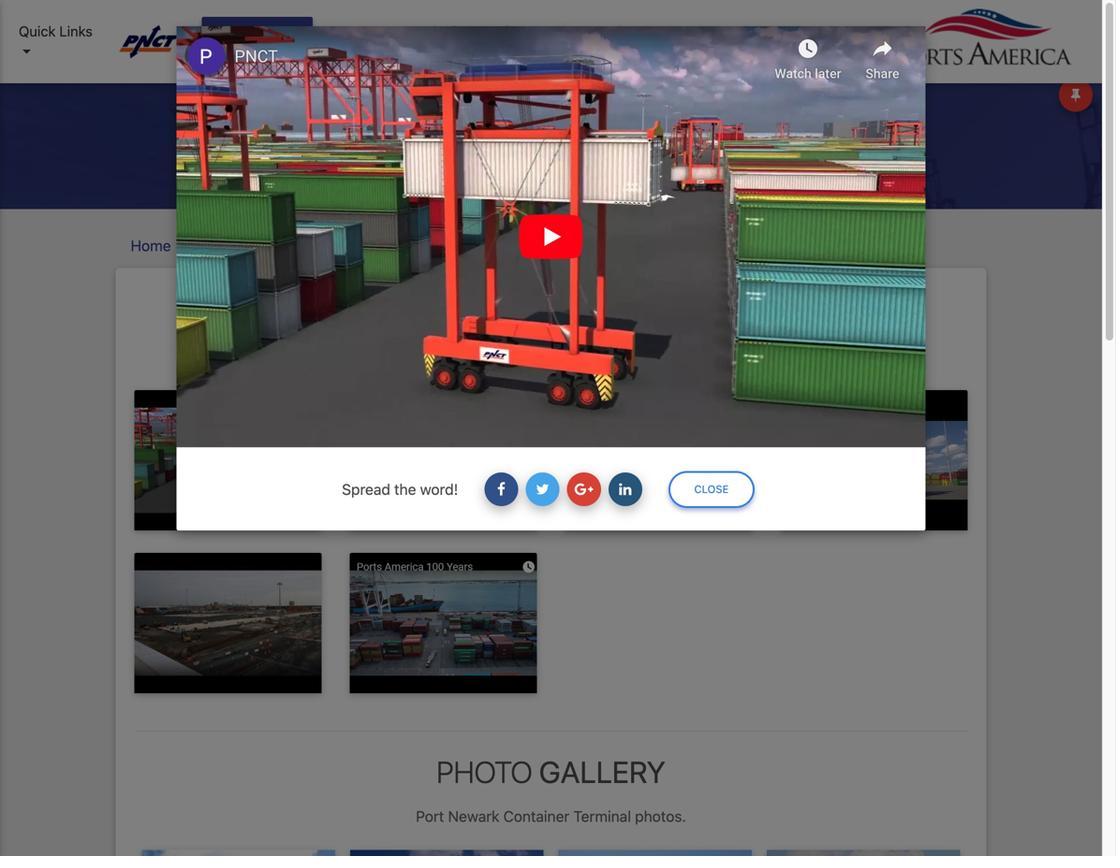 Task type: vqa. For each thing, say whether or not it's contained in the screenshot.
Port to the top
yes



Task type: locate. For each thing, give the bounding box(es) containing it.
1 vertical spatial and
[[242, 237, 267, 255]]

1 vertical spatial gallery
[[539, 755, 666, 790]]

container
[[462, 355, 528, 373], [503, 808, 570, 826]]

newark down video
[[406, 355, 458, 373]]

0 vertical spatial port
[[374, 355, 402, 373]]

photos.
[[635, 808, 686, 826]]

quick links
[[19, 23, 93, 39]]

registration
[[692, 44, 768, 60]]

vessel schedule link
[[573, 13, 685, 70]]

1 horizontal spatial photos and videos
[[433, 123, 669, 159]]

0 vertical spatial photos
[[433, 123, 521, 159]]

0 vertical spatial container
[[462, 355, 528, 373]]

driver registration link
[[685, 13, 809, 70]]

video gallery
[[443, 310, 660, 345]]

1 vertical spatial photos
[[190, 237, 238, 255]]

container down photo gallery
[[503, 808, 570, 826]]

1 horizontal spatial photos
[[433, 123, 521, 159]]

1 vertical spatial newark
[[448, 808, 500, 826]]

1 horizontal spatial videos
[[582, 123, 669, 159]]

1 vertical spatial videos
[[271, 237, 317, 255]]

close
[[694, 483, 729, 496]]

spread
[[342, 481, 390, 499]]

the
[[654, 355, 676, 373], [394, 481, 416, 499]]

terminal left "photos."
[[573, 808, 631, 826]]

0 vertical spatial gallery
[[533, 310, 660, 345]]

newark
[[406, 355, 458, 373], [448, 808, 500, 826]]

port for port newark container terminal photos.
[[416, 808, 444, 826]]

and
[[528, 123, 576, 159], [242, 237, 267, 255]]

0 horizontal spatial the
[[394, 481, 416, 499]]

rail
[[543, 23, 565, 39]]

the right for
[[654, 355, 676, 373]]

0 horizontal spatial home link
[[131, 237, 171, 255]]

1 vertical spatial container
[[503, 808, 570, 826]]

photo
[[437, 755, 533, 790]]

0 horizontal spatial port
[[374, 355, 402, 373]]

links
[[59, 23, 93, 39]]

port
[[374, 355, 402, 373], [416, 808, 444, 826]]

videos
[[582, 123, 669, 159], [271, 237, 317, 255]]

photos and videos
[[433, 123, 669, 159], [190, 237, 317, 255]]

home
[[330, 23, 368, 39], [131, 237, 171, 255]]

the left word!
[[394, 481, 416, 499]]

quick
[[19, 23, 56, 39]]

0 vertical spatial home link
[[322, 13, 375, 49]]

0 vertical spatial and
[[528, 123, 576, 159]]

0 vertical spatial videos
[[582, 123, 669, 159]]

1 horizontal spatial port
[[416, 808, 444, 826]]

home link
[[322, 13, 375, 49], [131, 237, 171, 255]]

photos
[[433, 123, 521, 159], [190, 237, 238, 255]]

1 vertical spatial terminal
[[573, 808, 631, 826]]

gallery for video gallery
[[533, 310, 660, 345]]

schedule
[[580, 44, 640, 60]]

driver registration
[[692, 23, 768, 60]]

0 vertical spatial terminal
[[532, 355, 589, 373]]

vessel
[[580, 23, 621, 39]]

1 horizontal spatial the
[[654, 355, 676, 373]]

video image
[[134, 390, 322, 531], [350, 390, 537, 531], [565, 390, 752, 531], [781, 390, 968, 531], [134, 553, 322, 694], [350, 553, 537, 694]]

terminal down video gallery
[[532, 355, 589, 373]]

gallery
[[533, 310, 660, 345], [539, 755, 666, 790]]

0 vertical spatial newark
[[406, 355, 458, 373]]

rail link
[[535, 13, 573, 49]]

gallery up port newark container terminal photos.
[[539, 755, 666, 790]]

0 vertical spatial photos and videos
[[433, 123, 669, 159]]

for
[[632, 355, 650, 373]]

1 vertical spatial port
[[416, 808, 444, 826]]

newark for port newark container terminal photos.
[[448, 808, 500, 826]]

1 vertical spatial photos and videos
[[190, 237, 317, 255]]

newark down the photo
[[448, 808, 500, 826]]

1 vertical spatial home
[[131, 237, 171, 255]]

1 horizontal spatial home
[[330, 23, 368, 39]]

1 horizontal spatial and
[[528, 123, 576, 159]]

gallery up 'read'
[[533, 310, 660, 345]]

0 horizontal spatial photos
[[190, 237, 238, 255]]

terminal
[[532, 355, 589, 373], [573, 808, 631, 826]]

container down video
[[462, 355, 528, 373]]

1 horizontal spatial home link
[[322, 13, 375, 49]]



Task type: describe. For each thing, give the bounding box(es) containing it.
safety
[[488, 23, 528, 39]]

port for port newark container terminal read for the future.
[[374, 355, 402, 373]]

0 horizontal spatial and
[[242, 237, 267, 255]]

0 horizontal spatial videos
[[271, 237, 317, 255]]

port newark container terminal photos.
[[416, 808, 686, 826]]

port newark container terminal read for the future.
[[374, 355, 728, 373]]

container for read
[[462, 355, 528, 373]]

future.
[[680, 355, 728, 373]]

word!
[[420, 481, 458, 499]]

quick links link
[[19, 21, 101, 63]]

0 vertical spatial home
[[330, 23, 368, 39]]

video
[[443, 310, 526, 345]]

safety link
[[480, 13, 535, 49]]

gallery for photo gallery
[[539, 755, 666, 790]]

terminal for read
[[532, 355, 589, 373]]

terminal for photos.
[[573, 808, 631, 826]]

0 horizontal spatial home
[[131, 237, 171, 255]]

1 vertical spatial the
[[394, 481, 416, 499]]

spread the word!
[[342, 481, 458, 499]]

container for photos.
[[503, 808, 570, 826]]

newark for port newark container terminal read for the future.
[[406, 355, 458, 373]]

vessel schedule
[[580, 23, 640, 60]]

contacts
[[817, 23, 874, 39]]

photo gallery
[[437, 755, 666, 790]]

1 vertical spatial home link
[[131, 237, 171, 255]]

read
[[593, 355, 628, 373]]

0 vertical spatial the
[[654, 355, 676, 373]]

driver
[[692, 23, 730, 39]]

close button
[[669, 471, 755, 508]]

contacts link
[[809, 13, 882, 49]]

0 horizontal spatial photos and videos
[[190, 237, 317, 255]]



